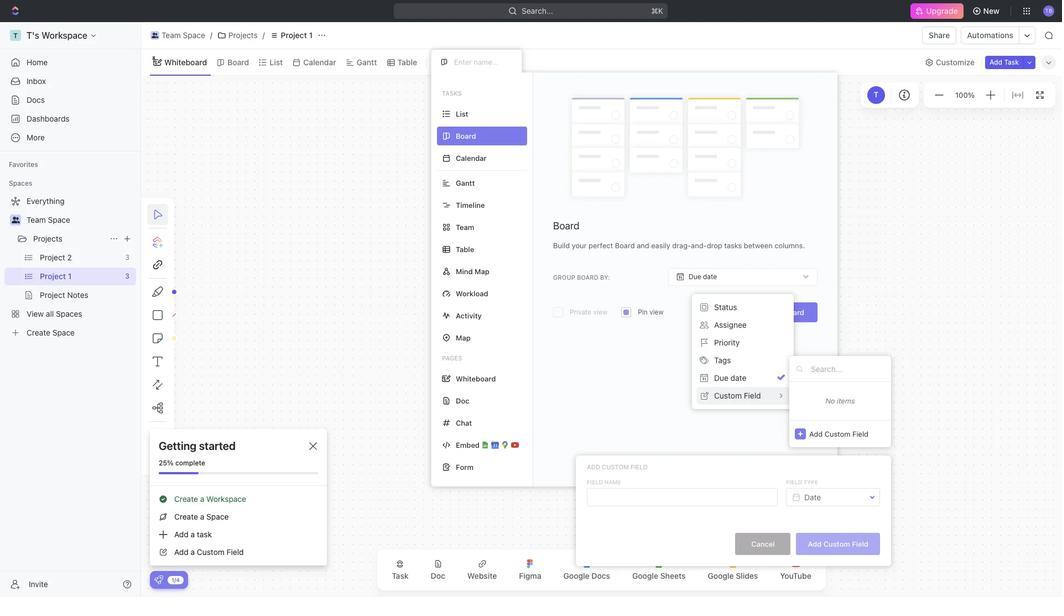 Task type: describe. For each thing, give the bounding box(es) containing it.
task
[[197, 530, 212, 539]]

getting
[[159, 440, 197, 453]]

1 vertical spatial add custom field
[[587, 464, 648, 471]]

project 1
[[281, 30, 313, 40]]

Enter name... text field
[[587, 489, 778, 507]]

close image
[[309, 443, 317, 450]]

docs inside button
[[592, 572, 610, 581]]

group
[[553, 274, 575, 281]]

field inside button
[[852, 540, 869, 549]]

chat
[[456, 419, 472, 427]]

new button
[[968, 2, 1006, 20]]

0 horizontal spatial gantt
[[357, 57, 377, 67]]

google for google docs
[[564, 572, 590, 581]]

items
[[837, 397, 855, 406]]

slides
[[736, 572, 758, 581]]

view button
[[431, 54, 467, 70]]

automations button
[[962, 27, 1019, 44]]

add inside add custom field dropdown button
[[809, 430, 823, 438]]

due for due date button
[[714, 373, 729, 383]]

0 horizontal spatial whiteboard
[[164, 57, 207, 67]]

1 horizontal spatial doc
[[456, 396, 469, 405]]

a for task
[[191, 530, 195, 539]]

website button
[[459, 553, 506, 588]]

1 horizontal spatial projects
[[228, 30, 258, 40]]

form
[[456, 463, 474, 472]]

google for google slides
[[708, 572, 734, 581]]

group board by:
[[553, 274, 610, 281]]

user group image
[[11, 217, 20, 224]]

field down create a space
[[227, 548, 244, 557]]

invite
[[29, 580, 48, 589]]

1 horizontal spatial space
[[183, 30, 205, 40]]

google for google sheets
[[632, 572, 658, 581]]

1
[[309, 30, 313, 40]]

type
[[804, 479, 818, 486]]

date button
[[787, 488, 880, 507]]

tree inside sidebar navigation
[[4, 193, 136, 342]]

custom inside dropdown button
[[825, 430, 851, 438]]

tags button
[[697, 352, 790, 370]]

list link
[[267, 54, 283, 70]]

1 vertical spatial list
[[456, 109, 468, 118]]

no
[[826, 397, 835, 406]]

date for due date dropdown button
[[703, 273, 717, 281]]

cancel
[[751, 540, 775, 549]]

figma button
[[510, 553, 550, 588]]

⌘k
[[652, 6, 664, 15]]

field name
[[587, 479, 621, 486]]

home
[[27, 58, 48, 67]]

youtube
[[780, 572, 812, 581]]

add task button
[[985, 56, 1024, 69]]

upgrade link
[[911, 3, 964, 19]]

tags
[[714, 356, 731, 365]]

add a custom field
[[174, 548, 244, 557]]

by:
[[600, 274, 610, 281]]

docs inside sidebar navigation
[[27, 95, 45, 105]]

mind map
[[456, 267, 490, 276]]

25%
[[159, 459, 174, 468]]

onboarding checklist button element
[[154, 576, 163, 585]]

sheets
[[660, 572, 686, 581]]

100%
[[956, 91, 975, 99]]

add left task
[[174, 530, 189, 539]]

whiteboard link
[[162, 54, 207, 70]]

priority button
[[697, 334, 790, 352]]

embed
[[456, 441, 480, 450]]

1 vertical spatial projects link
[[33, 230, 105, 248]]

0 vertical spatial calendar
[[303, 57, 336, 67]]

create for create a space
[[174, 512, 198, 522]]

gantt link
[[355, 54, 377, 70]]

dashboards link
[[4, 110, 136, 128]]

team space inside sidebar navigation
[[27, 215, 70, 225]]

no items
[[826, 397, 855, 406]]

status
[[714, 303, 737, 312]]

a for custom
[[191, 548, 195, 557]]

priority
[[714, 338, 740, 347]]

inbox link
[[4, 72, 136, 90]]

25% complete
[[159, 459, 205, 468]]

due date for due date button
[[714, 373, 747, 383]]

due date for due date dropdown button
[[689, 273, 717, 281]]

1 horizontal spatial gantt
[[456, 178, 475, 187]]

table inside "link"
[[398, 57, 417, 67]]

add up field name
[[587, 464, 600, 471]]

figma
[[519, 572, 541, 581]]

custom up name
[[602, 464, 629, 471]]

website
[[467, 572, 497, 581]]

create a workspace
[[174, 495, 246, 504]]

custom down task
[[197, 548, 225, 557]]

due date button
[[668, 268, 818, 286]]

inbox
[[27, 76, 46, 86]]

calendar link
[[301, 54, 336, 70]]

upgrade
[[926, 6, 958, 15]]

1 horizontal spatial whiteboard
[[456, 374, 496, 383]]

add custom field inside dropdown button
[[809, 430, 869, 438]]

0 vertical spatial list
[[270, 57, 283, 67]]

space inside sidebar navigation
[[48, 215, 70, 225]]

task button
[[383, 553, 418, 588]]

started
[[199, 440, 236, 453]]

t
[[874, 90, 879, 99]]

search...
[[522, 6, 554, 15]]

favorites
[[9, 160, 38, 169]]

Enter name... field
[[453, 57, 513, 67]]

create a space
[[174, 512, 229, 522]]

share button
[[922, 27, 957, 44]]

project 1 link
[[267, 29, 315, 42]]



Task type: locate. For each thing, give the bounding box(es) containing it.
board link
[[225, 54, 249, 70]]

1 vertical spatial board
[[553, 220, 580, 232]]

sidebar navigation
[[0, 22, 141, 598]]

team down timeline
[[456, 223, 474, 232]]

field down date dropdown button
[[852, 540, 869, 549]]

mind
[[456, 267, 473, 276]]

0 vertical spatial create
[[174, 495, 198, 504]]

gantt
[[357, 57, 377, 67], [456, 178, 475, 187]]

google left sheets
[[632, 572, 658, 581]]

automations
[[967, 30, 1014, 40]]

0 horizontal spatial team
[[27, 215, 46, 225]]

due date button
[[697, 370, 790, 387]]

1 vertical spatial team space link
[[27, 211, 134, 229]]

0 vertical spatial board
[[227, 57, 249, 67]]

0 vertical spatial map
[[475, 267, 490, 276]]

project
[[281, 30, 307, 40]]

1 vertical spatial due date
[[714, 373, 747, 383]]

0 vertical spatial table
[[398, 57, 417, 67]]

doc
[[456, 396, 469, 405], [431, 572, 445, 581]]

doc right task button
[[431, 572, 445, 581]]

add up "type"
[[809, 430, 823, 438]]

1 vertical spatial team space
[[27, 215, 70, 225]]

1 horizontal spatial list
[[456, 109, 468, 118]]

table
[[398, 57, 417, 67], [456, 245, 474, 254]]

add task
[[990, 58, 1019, 66]]

0 vertical spatial docs
[[27, 95, 45, 105]]

2 / from the left
[[263, 30, 265, 40]]

view button
[[431, 49, 467, 75]]

2 horizontal spatial board
[[782, 308, 804, 317]]

space up whiteboard link at the top of the page
[[183, 30, 205, 40]]

custom down date dropdown button
[[824, 540, 850, 549]]

due date
[[689, 273, 717, 281], [714, 373, 747, 383]]

favorites button
[[4, 158, 42, 172]]

google
[[564, 572, 590, 581], [632, 572, 658, 581], [708, 572, 734, 581]]

1 vertical spatial projects
[[33, 234, 62, 243]]

add custom field
[[809, 430, 869, 438], [587, 464, 648, 471], [808, 540, 869, 549]]

0 horizontal spatial map
[[456, 333, 471, 342]]

space down create a workspace
[[206, 512, 229, 522]]

team space link inside sidebar navigation
[[27, 211, 134, 229]]

whiteboard left board 'link'
[[164, 57, 207, 67]]

add custom field down date dropdown button
[[808, 540, 869, 549]]

tree containing team space
[[4, 193, 136, 342]]

assignee
[[714, 320, 747, 330]]

100% button
[[953, 88, 977, 102]]

2 google from the left
[[632, 572, 658, 581]]

cancel button
[[736, 533, 791, 555]]

list
[[270, 57, 283, 67], [456, 109, 468, 118]]

field type
[[786, 479, 818, 486]]

due inside dropdown button
[[689, 273, 701, 281]]

team space right user group icon
[[27, 215, 70, 225]]

board
[[577, 274, 599, 281]]

add custom field button
[[796, 533, 880, 555]]

1 horizontal spatial team
[[162, 30, 181, 40]]

1 / from the left
[[210, 30, 212, 40]]

0 horizontal spatial table
[[398, 57, 417, 67]]

google left slides
[[708, 572, 734, 581]]

task down automations button
[[1004, 58, 1019, 66]]

doc button
[[422, 553, 454, 588]]

1 vertical spatial create
[[174, 512, 198, 522]]

0 horizontal spatial team space
[[27, 215, 70, 225]]

1 vertical spatial date
[[731, 373, 747, 383]]

team space up whiteboard link at the top of the page
[[162, 30, 205, 40]]

0 vertical spatial team space
[[162, 30, 205, 40]]

field down the items
[[853, 430, 869, 438]]

0 vertical spatial task
[[1004, 58, 1019, 66]]

2 horizontal spatial space
[[206, 512, 229, 522]]

name
[[605, 479, 621, 486]]

map down activity
[[456, 333, 471, 342]]

add
[[990, 58, 1003, 66], [809, 430, 823, 438], [587, 464, 600, 471], [174, 530, 189, 539], [808, 540, 822, 549], [174, 548, 189, 557]]

1 vertical spatial calendar
[[456, 154, 487, 162]]

workspace
[[206, 495, 246, 504]]

1 horizontal spatial due
[[714, 373, 729, 383]]

docs
[[27, 95, 45, 105], [592, 572, 610, 581]]

1 horizontal spatial board
[[553, 220, 580, 232]]

calendar up timeline
[[456, 154, 487, 162]]

0 horizontal spatial list
[[270, 57, 283, 67]]

customize
[[936, 57, 975, 67]]

google sheets
[[632, 572, 686, 581]]

date up the status
[[703, 273, 717, 281]]

0 horizontal spatial team space link
[[27, 211, 134, 229]]

1 horizontal spatial task
[[1004, 58, 1019, 66]]

1 horizontal spatial date
[[731, 373, 747, 383]]

due for due date dropdown button
[[689, 273, 701, 281]]

map right the mind
[[475, 267, 490, 276]]

google slides
[[708, 572, 758, 581]]

status button
[[697, 299, 790, 316]]

onboarding checklist button image
[[154, 576, 163, 585]]

assignee button
[[697, 316, 790, 334]]

0 vertical spatial doc
[[456, 396, 469, 405]]

1 vertical spatial doc
[[431, 572, 445, 581]]

date
[[703, 273, 717, 281], [731, 373, 747, 383]]

add inside add custom field button
[[808, 540, 822, 549]]

a for space
[[200, 512, 204, 522]]

due date inside dropdown button
[[689, 273, 717, 281]]

0 horizontal spatial /
[[210, 30, 212, 40]]

share
[[929, 30, 950, 40]]

1 google from the left
[[564, 572, 590, 581]]

whiteboard
[[164, 57, 207, 67], [456, 374, 496, 383]]

add custom field inside button
[[808, 540, 869, 549]]

0 vertical spatial due
[[689, 273, 701, 281]]

add custom field button
[[790, 420, 891, 448]]

1 create from the top
[[174, 495, 198, 504]]

list down "view"
[[456, 109, 468, 118]]

field up enter name... text box
[[631, 464, 648, 471]]

0 horizontal spatial projects
[[33, 234, 62, 243]]

google docs
[[564, 572, 610, 581]]

1/4
[[172, 577, 180, 583]]

custom inside button
[[824, 540, 850, 549]]

list down project 1 link
[[270, 57, 283, 67]]

add up youtube button
[[808, 540, 822, 549]]

projects link
[[215, 29, 260, 42], [33, 230, 105, 248]]

home link
[[4, 54, 136, 71]]

table link
[[395, 54, 417, 70]]

due date up custom field
[[714, 373, 747, 383]]

2 horizontal spatial team
[[456, 223, 474, 232]]

add a task
[[174, 530, 212, 539]]

youtube button
[[771, 553, 820, 588]]

add custom field up name
[[587, 464, 648, 471]]

spaces
[[9, 179, 32, 188]]

custom field button
[[697, 387, 790, 405]]

Search... text field
[[811, 361, 886, 377]]

0 horizontal spatial calendar
[[303, 57, 336, 67]]

gantt up timeline
[[456, 178, 475, 187]]

google sheets button
[[624, 553, 695, 588]]

calendar down 1
[[303, 57, 336, 67]]

field down due date button
[[744, 391, 761, 401]]

1 horizontal spatial table
[[456, 245, 474, 254]]

field inside dropdown button
[[853, 430, 869, 438]]

create for create a workspace
[[174, 495, 198, 504]]

1 vertical spatial table
[[456, 245, 474, 254]]

custom down the no items
[[825, 430, 851, 438]]

tree
[[4, 193, 136, 342]]

date inside dropdown button
[[703, 273, 717, 281]]

1 horizontal spatial calendar
[[456, 154, 487, 162]]

0 vertical spatial gantt
[[357, 57, 377, 67]]

0 vertical spatial add custom field
[[809, 430, 869, 438]]

team space
[[162, 30, 205, 40], [27, 215, 70, 225]]

1 vertical spatial task
[[392, 572, 409, 581]]

0 horizontal spatial docs
[[27, 95, 45, 105]]

team right user group image
[[162, 30, 181, 40]]

user group image
[[151, 33, 158, 38]]

board inside 'link'
[[227, 57, 249, 67]]

due date inside button
[[714, 373, 747, 383]]

0 horizontal spatial due
[[689, 273, 701, 281]]

0 horizontal spatial task
[[392, 572, 409, 581]]

date inside button
[[731, 373, 747, 383]]

table right the gantt link
[[398, 57, 417, 67]]

1 horizontal spatial docs
[[592, 572, 610, 581]]

gantt left table "link"
[[357, 57, 377, 67]]

a up create a space
[[200, 495, 204, 504]]

3 google from the left
[[708, 572, 734, 581]]

0 horizontal spatial board
[[227, 57, 249, 67]]

1 vertical spatial docs
[[592, 572, 610, 581]]

a for workspace
[[200, 495, 204, 504]]

1 vertical spatial gantt
[[456, 178, 475, 187]]

0 vertical spatial whiteboard
[[164, 57, 207, 67]]

team right user group icon
[[27, 215, 46, 225]]

doc up chat
[[456, 396, 469, 405]]

2 create from the top
[[174, 512, 198, 522]]

0 horizontal spatial projects link
[[33, 230, 105, 248]]

space
[[183, 30, 205, 40], [48, 215, 70, 225], [206, 512, 229, 522]]

google docs button
[[555, 553, 619, 588]]

0 horizontal spatial google
[[564, 572, 590, 581]]

new
[[984, 6, 1000, 15]]

1 horizontal spatial google
[[632, 572, 658, 581]]

space right user group icon
[[48, 215, 70, 225]]

1 horizontal spatial /
[[263, 30, 265, 40]]

due inside button
[[714, 373, 729, 383]]

dashboards
[[27, 114, 69, 123]]

projects inside sidebar navigation
[[33, 234, 62, 243]]

a up task
[[200, 512, 204, 522]]

0 horizontal spatial date
[[703, 273, 717, 281]]

2 vertical spatial space
[[206, 512, 229, 522]]

add down add a task
[[174, 548, 189, 557]]

docs link
[[4, 91, 136, 109]]

task left doc button
[[392, 572, 409, 581]]

a down add a task
[[191, 548, 195, 557]]

customize button
[[922, 54, 978, 70]]

google slides button
[[699, 553, 767, 588]]

field inside "dropdown button"
[[744, 391, 761, 401]]

1 horizontal spatial map
[[475, 267, 490, 276]]

projects
[[228, 30, 258, 40], [33, 234, 62, 243]]

2 vertical spatial board
[[782, 308, 804, 317]]

0 vertical spatial due date
[[689, 273, 717, 281]]

field
[[744, 391, 761, 401], [853, 430, 869, 438], [631, 464, 648, 471], [587, 479, 603, 486], [786, 479, 802, 486], [852, 540, 869, 549], [227, 548, 244, 557]]

due date up the status
[[689, 273, 717, 281]]

1 horizontal spatial team space
[[162, 30, 205, 40]]

google right figma
[[564, 572, 590, 581]]

custom down due date button
[[714, 391, 742, 401]]

0 vertical spatial projects
[[228, 30, 258, 40]]

timeline
[[456, 201, 485, 209]]

add down automations button
[[990, 58, 1003, 66]]

date up custom field
[[731, 373, 747, 383]]

1 horizontal spatial team space link
[[148, 29, 208, 42]]

0 vertical spatial team space link
[[148, 29, 208, 42]]

field left name
[[587, 479, 603, 486]]

create up create a space
[[174, 495, 198, 504]]

whiteboard up chat
[[456, 374, 496, 383]]

0 horizontal spatial doc
[[431, 572, 445, 581]]

due
[[689, 273, 701, 281], [714, 373, 729, 383]]

0 horizontal spatial space
[[48, 215, 70, 225]]

complete
[[175, 459, 205, 468]]

0 vertical spatial projects link
[[215, 29, 260, 42]]

1 horizontal spatial projects link
[[215, 29, 260, 42]]

add custom field down the no items
[[809, 430, 869, 438]]

1 vertical spatial whiteboard
[[456, 374, 496, 383]]

0 vertical spatial space
[[183, 30, 205, 40]]

create up add a task
[[174, 512, 198, 522]]

1 vertical spatial due
[[714, 373, 729, 383]]

1 vertical spatial space
[[48, 215, 70, 225]]

date
[[804, 493, 821, 502]]

view
[[445, 57, 463, 67]]

2 vertical spatial add custom field
[[808, 540, 869, 549]]

0 vertical spatial date
[[703, 273, 717, 281]]

board
[[227, 57, 249, 67], [553, 220, 580, 232], [782, 308, 804, 317]]

field left "type"
[[786, 479, 802, 486]]

table up the mind
[[456, 245, 474, 254]]

a left task
[[191, 530, 195, 539]]

custom field
[[714, 391, 761, 401]]

date for due date button
[[731, 373, 747, 383]]

1 vertical spatial map
[[456, 333, 471, 342]]

doc inside button
[[431, 572, 445, 581]]

team inside 'tree'
[[27, 215, 46, 225]]

workload
[[456, 289, 488, 298]]

activity
[[456, 311, 482, 320]]

create
[[174, 495, 198, 504], [174, 512, 198, 522]]

2 horizontal spatial google
[[708, 572, 734, 581]]

add inside button
[[990, 58, 1003, 66]]

custom inside "dropdown button"
[[714, 391, 742, 401]]



Task type: vqa. For each thing, say whether or not it's contained in the screenshot.
The Mind Map
yes



